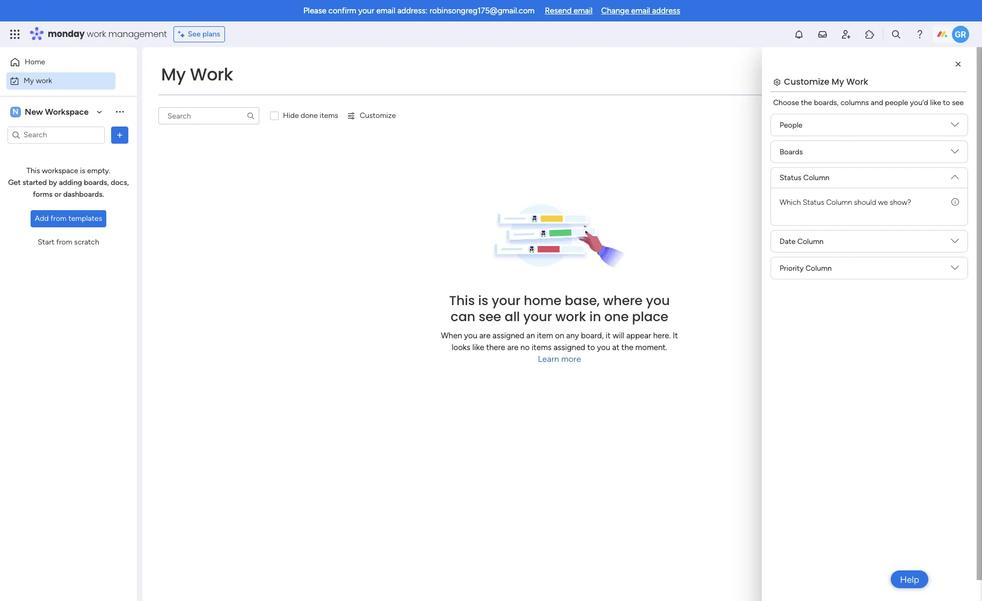 Task type: describe. For each thing, give the bounding box(es) containing it.
this is your home base, where you can see all your work in one place when you are assigned an item on any board, it will appear here. it looks like there are no items assigned to you at the moment. learn more
[[441, 292, 678, 364]]

board,
[[581, 331, 604, 341]]

get
[[8, 178, 21, 187]]

change email address link
[[601, 6, 680, 16]]

resend email link
[[545, 6, 593, 16]]

appear
[[626, 331, 651, 341]]

robinsongreg175@gmail.com
[[430, 6, 535, 16]]

the inside this is your home base, where you can see all your work in one place when you are assigned an item on any board, it will appear here. it looks like there are no items assigned to you at the moment. learn more
[[622, 343, 633, 353]]

0 horizontal spatial work
[[190, 62, 233, 86]]

workspace
[[42, 166, 78, 176]]

home
[[524, 292, 562, 310]]

customize for customize
[[360, 111, 396, 120]]

monday
[[48, 28, 85, 40]]

you'd
[[910, 98, 928, 107]]

my inside this is your home base, where you can see all your work in one place main content
[[832, 76, 844, 88]]

1 horizontal spatial like
[[930, 98, 941, 107]]

where
[[603, 292, 643, 310]]

start
[[38, 238, 54, 247]]

1 horizontal spatial status
[[803, 198, 824, 207]]

select product image
[[10, 29, 20, 40]]

add from templates
[[35, 214, 102, 223]]

customize my work
[[784, 76, 868, 88]]

docs,
[[111, 178, 129, 187]]

no
[[521, 343, 530, 353]]

help
[[900, 575, 919, 586]]

which
[[780, 198, 801, 207]]

0 vertical spatial are
[[479, 331, 491, 341]]

we
[[878, 198, 888, 207]]

hide
[[283, 111, 299, 120]]

welcome to my work feature image image
[[492, 204, 627, 270]]

priority column
[[780, 264, 832, 273]]

management
[[108, 28, 167, 40]]

date
[[780, 237, 796, 246]]

2 horizontal spatial your
[[523, 308, 552, 326]]

your for email
[[358, 6, 374, 16]]

learn
[[538, 354, 559, 364]]

all
[[505, 308, 520, 326]]

or
[[54, 190, 61, 199]]

column for priority column
[[806, 264, 832, 273]]

there
[[486, 343, 505, 353]]

work for my
[[36, 76, 52, 85]]

add from templates button
[[31, 211, 106, 228]]

on
[[555, 331, 564, 341]]

looks
[[452, 343, 470, 353]]

customize for customize my work
[[784, 76, 830, 88]]

this for is
[[449, 292, 475, 310]]

forms
[[33, 190, 53, 199]]

email for change email address
[[631, 6, 650, 16]]

please confirm your email address: robinsongreg175@gmail.com
[[303, 6, 535, 16]]

will
[[613, 331, 624, 341]]

moment.
[[635, 343, 667, 353]]

boards
[[780, 147, 803, 157]]

plans
[[202, 30, 220, 39]]

it
[[606, 331, 611, 341]]

an
[[526, 331, 535, 341]]

scratch
[[74, 238, 99, 247]]

from for add
[[51, 214, 67, 223]]

dapulse dropdown down arrow image for status column
[[951, 169, 959, 181]]

resend email
[[545, 6, 593, 16]]

this workspace is empty. get started by adding boards, docs, forms or dashboards.
[[8, 166, 129, 199]]

address
[[652, 6, 680, 16]]

change
[[601, 6, 629, 16]]

column for status column
[[803, 173, 830, 183]]

to inside this is your home base, where you can see all your work in one place when you are assigned an item on any board, it will appear here. it looks like there are no items assigned to you at the moment. learn more
[[587, 343, 595, 353]]

choose
[[773, 98, 799, 107]]

search everything image
[[891, 29, 902, 40]]

more
[[561, 354, 581, 364]]

is inside this is your home base, where you can see all your work in one place when you are assigned an item on any board, it will appear here. it looks like there are no items assigned to you at the moment. learn more
[[478, 292, 488, 310]]

1 email from the left
[[376, 6, 395, 16]]

new
[[25, 107, 43, 117]]

search image
[[246, 112, 255, 120]]

work inside main content
[[846, 76, 868, 88]]

in
[[589, 308, 601, 326]]

see plans
[[188, 30, 220, 39]]

my work button
[[6, 72, 115, 89]]

customize button
[[343, 107, 400, 125]]

done
[[301, 111, 318, 120]]

email for resend email
[[574, 6, 593, 16]]

my work
[[24, 76, 52, 85]]

my work
[[161, 62, 233, 86]]

base,
[[565, 292, 600, 310]]

options image
[[114, 130, 125, 140]]

should
[[854, 198, 876, 207]]

Search in workspace field
[[23, 129, 90, 141]]

dapulse dropdown down arrow image
[[951, 148, 959, 160]]

start from scratch button
[[33, 234, 103, 251]]



Task type: vqa. For each thing, say whether or not it's contained in the screenshot.
'calendar' to the top
no



Task type: locate. For each thing, give the bounding box(es) containing it.
column left should
[[826, 198, 852, 207]]

column
[[803, 173, 830, 183], [826, 198, 852, 207], [798, 237, 824, 246], [806, 264, 832, 273]]

from
[[51, 214, 67, 223], [56, 238, 72, 247]]

started
[[23, 178, 47, 187]]

work down home
[[36, 76, 52, 85]]

new workspace
[[25, 107, 89, 117]]

0 vertical spatial is
[[80, 166, 85, 176]]

0 vertical spatial see
[[952, 98, 964, 107]]

1 vertical spatial you
[[464, 331, 477, 341]]

notifications image
[[794, 29, 804, 40]]

n
[[13, 107, 18, 116]]

see inside this is your home base, where you can see all your work in one place when you are assigned an item on any board, it will appear here. it looks like there are no items assigned to you at the moment. learn more
[[479, 308, 501, 326]]

1 horizontal spatial is
[[478, 292, 488, 310]]

0 vertical spatial the
[[801, 98, 812, 107]]

0 vertical spatial from
[[51, 214, 67, 223]]

status up which
[[780, 173, 802, 183]]

this is your home base, where you can see all your work in one place main content
[[142, 47, 977, 602]]

0 vertical spatial status
[[780, 173, 802, 183]]

any
[[566, 331, 579, 341]]

inbox image
[[817, 29, 828, 40]]

1 vertical spatial status
[[803, 198, 824, 207]]

see left all
[[479, 308, 501, 326]]

1 vertical spatial the
[[622, 343, 633, 353]]

customize inside button
[[360, 111, 396, 120]]

0 horizontal spatial your
[[358, 6, 374, 16]]

column right date
[[798, 237, 824, 246]]

see right the you'd at the right of the page
[[952, 98, 964, 107]]

1 horizontal spatial customize
[[784, 76, 830, 88]]

0 horizontal spatial assigned
[[493, 331, 524, 341]]

see
[[952, 98, 964, 107], [479, 308, 501, 326]]

from for start
[[56, 238, 72, 247]]

1 vertical spatial work
[[36, 76, 52, 85]]

see plans button
[[173, 26, 225, 42]]

assigned
[[493, 331, 524, 341], [554, 343, 585, 353]]

1 horizontal spatial you
[[597, 343, 610, 353]]

you left at
[[597, 343, 610, 353]]

from inside add from templates button
[[51, 214, 67, 223]]

my down home
[[24, 76, 34, 85]]

my for my work
[[161, 62, 186, 86]]

1 horizontal spatial to
[[943, 98, 950, 107]]

1 horizontal spatial email
[[574, 6, 593, 16]]

can
[[451, 308, 475, 326]]

are left no
[[507, 343, 519, 353]]

status column
[[780, 173, 830, 183]]

1 horizontal spatial boards,
[[814, 98, 839, 107]]

1 horizontal spatial my
[[161, 62, 186, 86]]

0 horizontal spatial is
[[80, 166, 85, 176]]

your up "an"
[[523, 308, 552, 326]]

2 vertical spatial work
[[555, 308, 586, 326]]

0 horizontal spatial email
[[376, 6, 395, 16]]

my
[[161, 62, 186, 86], [832, 76, 844, 88], [24, 76, 34, 85]]

learn more link
[[538, 354, 581, 365]]

this inside this workspace is empty. get started by adding boards, docs, forms or dashboards.
[[26, 166, 40, 176]]

confirm
[[328, 6, 356, 16]]

0 horizontal spatial items
[[320, 111, 338, 120]]

boards, inside this is your home base, where you can see all your work in one place main content
[[814, 98, 839, 107]]

templates
[[68, 214, 102, 223]]

1 horizontal spatial work
[[87, 28, 106, 40]]

0 horizontal spatial boards,
[[84, 178, 109, 187]]

this inside this is your home base, where you can see all your work in one place when you are assigned an item on any board, it will appear here. it looks like there are no items assigned to you at the moment. learn more
[[449, 292, 475, 310]]

you up looks on the left of page
[[464, 331, 477, 341]]

email right change
[[631, 6, 650, 16]]

1 horizontal spatial this
[[449, 292, 475, 310]]

0 vertical spatial to
[[943, 98, 950, 107]]

your
[[358, 6, 374, 16], [492, 292, 521, 310], [523, 308, 552, 326]]

apps image
[[865, 29, 875, 40]]

work right the monday
[[87, 28, 106, 40]]

address:
[[397, 6, 428, 16]]

1 vertical spatial is
[[478, 292, 488, 310]]

workspace options image
[[114, 106, 125, 117]]

are up there at the bottom of page
[[479, 331, 491, 341]]

are
[[479, 331, 491, 341], [507, 343, 519, 353]]

home button
[[6, 54, 115, 71]]

status right which
[[803, 198, 824, 207]]

from inside start from scratch button
[[56, 238, 72, 247]]

like right looks on the left of page
[[472, 343, 484, 353]]

2 dapulse dropdown down arrow image from the top
[[951, 169, 959, 181]]

dashboards.
[[63, 190, 104, 199]]

none search field inside this is your home base, where you can see all your work in one place main content
[[158, 107, 259, 125]]

0 horizontal spatial the
[[622, 343, 633, 353]]

dapulse dropdown down arrow image
[[951, 121, 959, 133], [951, 169, 959, 181], [951, 237, 959, 249], [951, 264, 959, 276]]

to down board,
[[587, 343, 595, 353]]

empty.
[[87, 166, 110, 176]]

your left home
[[492, 292, 521, 310]]

change email address
[[601, 6, 680, 16]]

4 dapulse dropdown down arrow image from the top
[[951, 264, 959, 276]]

is right can
[[478, 292, 488, 310]]

0 horizontal spatial you
[[464, 331, 477, 341]]

boards, down empty.
[[84, 178, 109, 187]]

boards, inside this workspace is empty. get started by adding boards, docs, forms or dashboards.
[[84, 178, 109, 187]]

hide done items
[[283, 111, 338, 120]]

2 email from the left
[[574, 6, 593, 16]]

when
[[441, 331, 462, 341]]

1 horizontal spatial work
[[846, 76, 868, 88]]

0 vertical spatial customize
[[784, 76, 830, 88]]

it
[[673, 331, 678, 341]]

work inside my work button
[[36, 76, 52, 85]]

dapulse dropdown down arrow image for people
[[951, 121, 959, 133]]

place
[[632, 308, 668, 326]]

one
[[604, 308, 629, 326]]

workspace
[[45, 107, 89, 117]]

v2 info image
[[952, 197, 959, 208]]

0 vertical spatial like
[[930, 98, 941, 107]]

items right the done
[[320, 111, 338, 120]]

start from scratch
[[38, 238, 99, 247]]

to
[[943, 98, 950, 107], [587, 343, 595, 353]]

you
[[646, 292, 670, 310], [464, 331, 477, 341], [597, 343, 610, 353]]

column for date column
[[798, 237, 824, 246]]

adding
[[59, 178, 82, 187]]

0 vertical spatial boards,
[[814, 98, 839, 107]]

0 vertical spatial work
[[87, 28, 106, 40]]

1 horizontal spatial the
[[801, 98, 812, 107]]

this up started
[[26, 166, 40, 176]]

1 vertical spatial from
[[56, 238, 72, 247]]

1 vertical spatial items
[[532, 343, 552, 353]]

workspace image
[[10, 106, 21, 118]]

boards,
[[814, 98, 839, 107], [84, 178, 109, 187]]

3 email from the left
[[631, 6, 650, 16]]

invite members image
[[841, 29, 852, 40]]

my down see plans button
[[161, 62, 186, 86]]

3 dapulse dropdown down arrow image from the top
[[951, 237, 959, 249]]

like inside this is your home base, where you can see all your work in one place when you are assigned an item on any board, it will appear here. it looks like there are no items assigned to you at the moment. learn more
[[472, 343, 484, 353]]

workspace selection element
[[10, 106, 90, 118]]

my for my work
[[24, 76, 34, 85]]

1 horizontal spatial assigned
[[554, 343, 585, 353]]

0 horizontal spatial customize
[[360, 111, 396, 120]]

column up which status column should we show? at the right of page
[[803, 173, 830, 183]]

this
[[26, 166, 40, 176], [449, 292, 475, 310]]

columns
[[841, 98, 869, 107]]

work inside this is your home base, where you can see all your work in one place when you are assigned an item on any board, it will appear here. it looks like there are no items assigned to you at the moment. learn more
[[555, 308, 586, 326]]

your right confirm
[[358, 6, 374, 16]]

my inside button
[[24, 76, 34, 85]]

home
[[25, 57, 45, 67]]

the right at
[[622, 343, 633, 353]]

you right where
[[646, 292, 670, 310]]

work for monday
[[87, 28, 106, 40]]

assigned up there at the bottom of page
[[493, 331, 524, 341]]

None search field
[[158, 107, 259, 125]]

items down item
[[532, 343, 552, 353]]

my up columns
[[832, 76, 844, 88]]

Filter dashboard by text search field
[[158, 107, 259, 125]]

at
[[612, 343, 620, 353]]

1 vertical spatial boards,
[[84, 178, 109, 187]]

0 horizontal spatial are
[[479, 331, 491, 341]]

1 vertical spatial are
[[507, 343, 519, 353]]

this up when in the left bottom of the page
[[449, 292, 475, 310]]

0 vertical spatial you
[[646, 292, 670, 310]]

1 vertical spatial like
[[472, 343, 484, 353]]

items inside this is your home base, where you can see all your work in one place when you are assigned an item on any board, it will appear here. it looks like there are no items assigned to you at the moment. learn more
[[532, 343, 552, 353]]

the right choose
[[801, 98, 812, 107]]

help image
[[915, 29, 925, 40]]

1 horizontal spatial items
[[532, 343, 552, 353]]

email right resend at the top right of the page
[[574, 6, 593, 16]]

by
[[49, 178, 57, 187]]

2 horizontal spatial my
[[832, 76, 844, 88]]

see
[[188, 30, 201, 39]]

email
[[376, 6, 395, 16], [574, 6, 593, 16], [631, 6, 650, 16]]

2 horizontal spatial email
[[631, 6, 650, 16]]

0 horizontal spatial my
[[24, 76, 34, 85]]

items
[[320, 111, 338, 120], [532, 343, 552, 353]]

work down plans
[[190, 62, 233, 86]]

choose the boards, columns and people you'd like to see
[[773, 98, 964, 107]]

1 dapulse dropdown down arrow image from the top
[[951, 121, 959, 133]]

work
[[190, 62, 233, 86], [846, 76, 868, 88]]

0 vertical spatial items
[[320, 111, 338, 120]]

2 vertical spatial you
[[597, 343, 610, 353]]

customize
[[784, 76, 830, 88], [360, 111, 396, 120]]

0 horizontal spatial this
[[26, 166, 40, 176]]

is left empty.
[[80, 166, 85, 176]]

0 horizontal spatial to
[[587, 343, 595, 353]]

0 horizontal spatial like
[[472, 343, 484, 353]]

item
[[537, 331, 553, 341]]

from right start at left
[[56, 238, 72, 247]]

1 vertical spatial see
[[479, 308, 501, 326]]

date column
[[780, 237, 824, 246]]

show?
[[890, 198, 911, 207]]

0 horizontal spatial work
[[36, 76, 52, 85]]

like right the you'd at the right of the page
[[930, 98, 941, 107]]

0 vertical spatial this
[[26, 166, 40, 176]]

1 horizontal spatial see
[[952, 98, 964, 107]]

help button
[[891, 571, 929, 589]]

status
[[780, 173, 802, 183], [803, 198, 824, 207]]

like
[[930, 98, 941, 107], [472, 343, 484, 353]]

add
[[35, 214, 49, 223]]

boards, down customize my work
[[814, 98, 839, 107]]

to right the you'd at the right of the page
[[943, 98, 950, 107]]

1 vertical spatial customize
[[360, 111, 396, 120]]

which status column should we show?
[[780, 198, 911, 207]]

assigned up more
[[554, 343, 585, 353]]

0 horizontal spatial status
[[780, 173, 802, 183]]

priority
[[780, 264, 804, 273]]

1 horizontal spatial your
[[492, 292, 521, 310]]

1 horizontal spatial are
[[507, 343, 519, 353]]

and
[[871, 98, 883, 107]]

0 horizontal spatial see
[[479, 308, 501, 326]]

1 vertical spatial to
[[587, 343, 595, 353]]

your for home
[[492, 292, 521, 310]]

this for workspace
[[26, 166, 40, 176]]

0 vertical spatial assigned
[[493, 331, 524, 341]]

email left the address:
[[376, 6, 395, 16]]

from right add
[[51, 214, 67, 223]]

2 horizontal spatial you
[[646, 292, 670, 310]]

resend
[[545, 6, 572, 16]]

here.
[[653, 331, 671, 341]]

column right 'priority'
[[806, 264, 832, 273]]

people
[[885, 98, 908, 107]]

monday work management
[[48, 28, 167, 40]]

people
[[780, 121, 803, 130]]

dapulse dropdown down arrow image for date column
[[951, 237, 959, 249]]

is inside this workspace is empty. get started by adding boards, docs, forms or dashboards.
[[80, 166, 85, 176]]

1 vertical spatial assigned
[[554, 343, 585, 353]]

greg robinson image
[[952, 26, 969, 43]]

please
[[303, 6, 326, 16]]

2 horizontal spatial work
[[555, 308, 586, 326]]

work up columns
[[846, 76, 868, 88]]

work up any
[[555, 308, 586, 326]]

1 vertical spatial this
[[449, 292, 475, 310]]

dapulse dropdown down arrow image for priority column
[[951, 264, 959, 276]]



